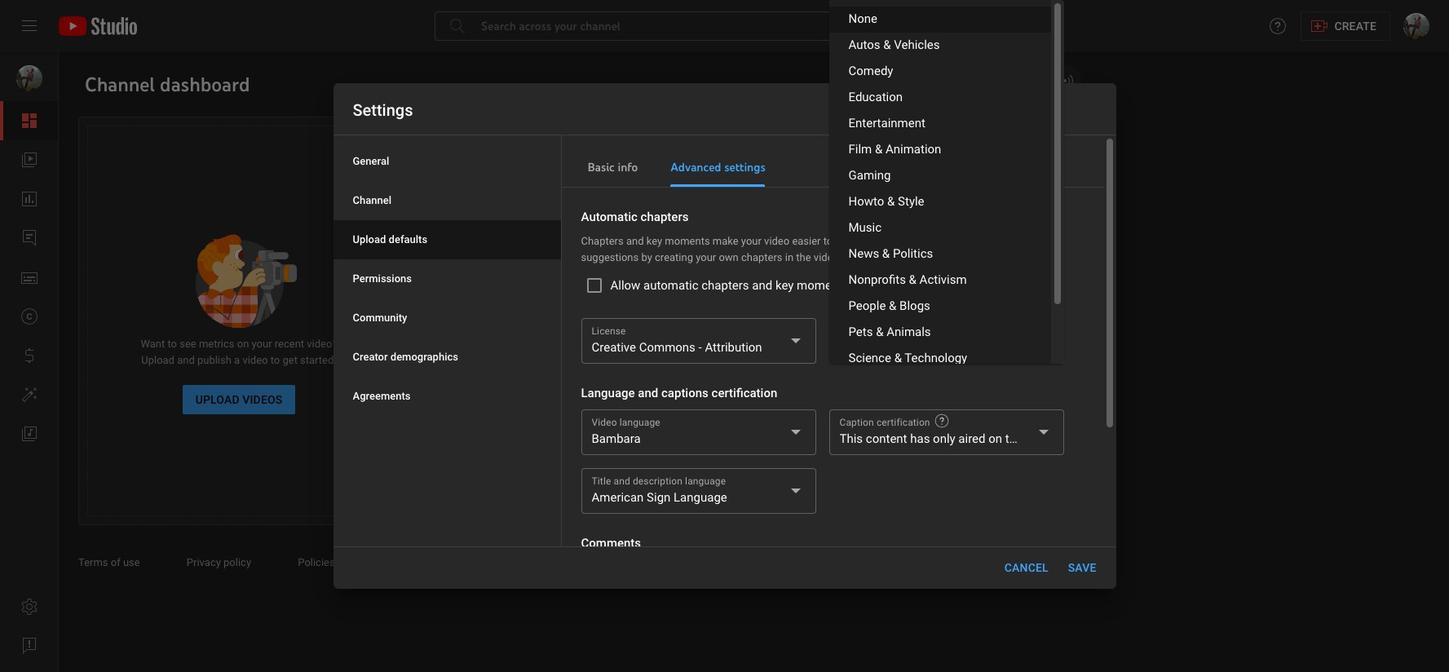Task type: describe. For each thing, give the bounding box(es) containing it.
style
[[898, 194, 925, 209]]

chapters inside option
[[702, 278, 749, 293]]

and inside option
[[752, 278, 773, 293]]

agreements
[[353, 390, 411, 402]]

& for politics
[[883, 246, 890, 261]]

comedy
[[849, 64, 894, 78]]

policies
[[298, 556, 335, 569]]

available
[[914, 181, 956, 193]]

language inside video language bambara
[[620, 417, 661, 428]]

license creative commons - attribution
[[592, 325, 762, 355]]

moments inside allow automatic chapters and key moments option
[[797, 278, 849, 293]]

1 horizontal spatial your
[[696, 251, 716, 263]]

want to see metrics on your recent video? upload and publish a video to get started.
[[141, 338, 337, 366]]

animals
[[887, 325, 931, 339]]

"top community clips" shelf available now
[[781, 181, 978, 193]]

people
[[849, 299, 886, 313]]

0 vertical spatial language
[[581, 386, 635, 401]]

vehicles
[[894, 38, 940, 52]]

nonprofits & activism
[[849, 272, 967, 287]]

community
[[805, 181, 857, 193]]

learn
[[900, 251, 927, 263]]

to inside upcoming changes to community guidelines warnings
[[874, 272, 884, 285]]

2 horizontal spatial video
[[814, 251, 839, 263]]

upload videos button
[[182, 385, 296, 414]]

clips"
[[860, 181, 886, 193]]

terms of use link
[[78, 556, 156, 569]]

& for activism
[[909, 272, 917, 287]]

automatic inside chapters and key moments make your video easier to watch. you can overwrite automatic suggestions by creating your own chapters in the video description.
[[956, 235, 1004, 247]]

terms of use
[[78, 556, 143, 569]]

list box containing none
[[829, 0, 1051, 431]]

changes
[[831, 272, 871, 285]]

advanced settings
[[671, 160, 766, 175]]

politics
[[893, 246, 933, 261]]

new
[[828, 136, 855, 153]]

publish
[[197, 354, 232, 366]]

american
[[592, 490, 644, 505]]

caption
[[840, 417, 874, 428]]

film & animation
[[849, 142, 942, 157]]

0 horizontal spatial certification
[[712, 386, 778, 401]]

language inside the title and description language american sign language
[[685, 476, 726, 487]]

channel for of
[[844, 227, 882, 239]]

news
[[849, 246, 880, 261]]

want
[[141, 338, 165, 350]]

upload inside want to see metrics on your recent video? upload and publish a video to get started.
[[141, 354, 175, 366]]

cancel button
[[998, 553, 1055, 582]]

sign
[[647, 490, 671, 505]]

film
[[849, 142, 872, 157]]

allow automatic chapters and key moments
[[611, 278, 849, 293]]

easier
[[792, 235, 821, 247]]

analytics
[[532, 436, 593, 449]]

language and captions certification
[[581, 386, 778, 401]]

none inside list box
[[849, 11, 878, 26]]

language inside the title and description language american sign language
[[674, 490, 727, 505]]

terms
[[78, 556, 108, 569]]

animation
[[886, 142, 942, 157]]

community inside upcoming changes to community guidelines warnings
[[886, 272, 940, 285]]

& for technology
[[895, 351, 902, 365]]

video?
[[307, 338, 337, 350]]

to inside "button"
[[458, 436, 473, 449]]

what's new in studio
[[781, 136, 916, 153]]

use
[[123, 556, 140, 569]]

defaults
[[389, 233, 428, 246]]

basic
[[588, 160, 615, 175]]

education
[[849, 90, 903, 104]]

chapters
[[581, 235, 624, 247]]

& for style
[[888, 194, 895, 209]]

suggestions
[[581, 251, 639, 263]]

upcoming changes to community guidelines warnings
[[781, 272, 992, 301]]

safety
[[347, 556, 377, 569]]

howto
[[849, 194, 885, 209]]

tooltip for bambara
[[934, 413, 950, 429]]

gaming
[[849, 168, 891, 183]]

activism
[[920, 272, 967, 287]]

caption certification
[[840, 417, 931, 428]]

menu inside settings dialog
[[333, 142, 561, 416]]

own
[[719, 251, 739, 263]]

privacy policy
[[187, 556, 254, 569]]

see
[[180, 338, 196, 350]]

cancel
[[1005, 561, 1049, 574]]

news & politics
[[849, 246, 933, 261]]

captions
[[662, 386, 709, 401]]

and inside want to see metrics on your recent video? upload and publish a video to get started.
[[177, 354, 195, 366]]

video inside want to see metrics on your recent video? upload and publish a video to get started.
[[243, 354, 268, 366]]

settings dialog
[[333, 83, 1116, 672]]

automatic
[[581, 210, 638, 224]]

policies & safety
[[298, 556, 379, 569]]

and for title and description language american sign language
[[614, 476, 630, 487]]

create button
[[1302, 11, 1391, 41]]

& for blogs
[[889, 299, 897, 313]]

to inside chapters and key moments make your video easier to watch. you can overwrite automatic suggestions by creating your own chapters in the video description.
[[824, 235, 833, 247]]

automatic chapters
[[581, 210, 689, 224]]

howto & style
[[849, 194, 925, 209]]

of for expansion
[[832, 227, 842, 239]]

permissions
[[353, 272, 412, 285]]

autos & vehicles
[[849, 38, 940, 52]]

science & technology
[[849, 351, 968, 365]]

save
[[1068, 561, 1097, 574]]

info
[[618, 160, 638, 175]]

none inside settings dialog
[[840, 340, 869, 355]]

& for safety
[[338, 556, 344, 569]]

1 horizontal spatial in
[[858, 136, 870, 153]]

1 vertical spatial certification
[[877, 417, 931, 428]]

settings
[[353, 100, 413, 120]]

science
[[849, 351, 892, 365]]



Task type: vqa. For each thing, say whether or not it's contained in the screenshot.
Learn more LINK
yes



Task type: locate. For each thing, give the bounding box(es) containing it.
creating
[[655, 251, 693, 263]]

your right on
[[252, 338, 272, 350]]

0 horizontal spatial automatic
[[644, 278, 699, 293]]

1 vertical spatial community
[[353, 312, 407, 324]]

certification right caption
[[877, 417, 931, 428]]

"top community clips" shelf available now link
[[781, 166, 1061, 211]]

your right make
[[741, 235, 762, 247]]

and left captions
[[638, 386, 659, 401]]

list box
[[829, 0, 1051, 431]]

menu
[[333, 142, 561, 416]]

upload defaults
[[353, 233, 428, 246]]

& for animals
[[876, 325, 884, 339]]

1 horizontal spatial language
[[674, 490, 727, 505]]

0 vertical spatial moments
[[665, 235, 710, 247]]

license
[[592, 325, 626, 337]]

0 vertical spatial language
[[620, 417, 661, 428]]

key up 'by'
[[647, 235, 663, 247]]

certification down attribution
[[712, 386, 778, 401]]

learn more link
[[900, 251, 954, 263]]

upload left defaults
[[353, 233, 386, 246]]

description
[[633, 476, 683, 487]]

make
[[713, 235, 739, 247]]

channel
[[844, 227, 882, 239], [476, 436, 529, 449]]

autos
[[849, 38, 881, 52]]

nonprofits
[[849, 272, 906, 287]]

0 horizontal spatial language
[[620, 417, 661, 428]]

automatic inside option
[[644, 278, 699, 293]]

to left see
[[168, 338, 177, 350]]

upload down publish
[[195, 393, 240, 406]]

none down 'pets'
[[840, 340, 869, 355]]

upload for upload videos
[[195, 393, 240, 406]]

go to channel analytics link
[[420, 428, 740, 458]]

0 horizontal spatial moments
[[665, 235, 710, 247]]

and up 'by'
[[626, 235, 644, 247]]

policy
[[224, 556, 251, 569]]

1 vertical spatial video
[[814, 251, 839, 263]]

1 vertical spatial language
[[674, 490, 727, 505]]

0 vertical spatial key
[[647, 235, 663, 247]]

to right easier
[[824, 235, 833, 247]]

tooltip
[[883, 321, 899, 338], [934, 413, 950, 429]]

& left can at the right top of page
[[883, 246, 890, 261]]

& down the pets & animals
[[895, 351, 902, 365]]

1 vertical spatial channel
[[476, 436, 529, 449]]

category
[[840, 325, 880, 337]]

pets
[[849, 325, 873, 339]]

0 vertical spatial channel
[[844, 227, 882, 239]]

video
[[592, 417, 617, 428]]

0 horizontal spatial your
[[252, 338, 272, 350]]

1 horizontal spatial community
[[886, 272, 940, 285]]

of for terms
[[111, 556, 120, 569]]

learn more
[[900, 251, 954, 263]]

creator
[[353, 351, 388, 363]]

basic info
[[588, 160, 638, 175]]

community inside menu
[[353, 312, 407, 324]]

upload down want
[[141, 354, 175, 366]]

metrics
[[199, 338, 235, 350]]

0 horizontal spatial upload
[[141, 354, 175, 366]]

moments down the on the top of page
[[797, 278, 849, 293]]

1 vertical spatial automatic
[[644, 278, 699, 293]]

0 vertical spatial automatic
[[956, 235, 1004, 247]]

technology
[[905, 351, 968, 365]]

expansion of channel permissions
[[781, 227, 942, 239]]

1 horizontal spatial moments
[[797, 278, 849, 293]]

language
[[581, 386, 635, 401], [674, 490, 727, 505]]

channel inside "button"
[[476, 436, 529, 449]]

0 horizontal spatial channel
[[476, 436, 529, 449]]

menu containing general
[[333, 142, 561, 416]]

chapters down own
[[702, 278, 749, 293]]

of left the "use"
[[111, 556, 120, 569]]

& for animation
[[875, 142, 883, 157]]

language right sign on the left of the page
[[674, 490, 727, 505]]

video language bambara
[[592, 417, 661, 446]]

title and description language american sign language
[[592, 476, 727, 505]]

moments inside chapters and key moments make your video easier to watch. you can overwrite automatic suggestions by creating your own chapters in the video description.
[[665, 235, 710, 247]]

video right the on the top of page
[[814, 251, 839, 263]]

to right go
[[458, 436, 473, 449]]

comments
[[581, 536, 641, 551]]

& down shelf
[[888, 194, 895, 209]]

automatic
[[956, 235, 1004, 247], [644, 278, 699, 293]]

1 vertical spatial key
[[776, 278, 794, 293]]

0 vertical spatial of
[[832, 227, 842, 239]]

1 vertical spatial moments
[[797, 278, 849, 293]]

description.
[[842, 251, 897, 263]]

0 vertical spatial upload
[[353, 233, 386, 246]]

& right 'pets'
[[876, 325, 884, 339]]

studio
[[874, 136, 916, 153]]

"top
[[781, 181, 802, 193]]

demographics
[[391, 351, 458, 363]]

go
[[440, 436, 456, 449]]

chapters inside chapters and key moments make your video easier to watch. you can overwrite automatic suggestions by creating your own chapters in the video description.
[[742, 251, 783, 263]]

2 vertical spatial your
[[252, 338, 272, 350]]

to left get
[[271, 354, 280, 366]]

chapters right own
[[742, 251, 783, 263]]

video right a
[[243, 354, 268, 366]]

& left blogs
[[889, 299, 897, 313]]

channel up news
[[844, 227, 882, 239]]

0 horizontal spatial key
[[647, 235, 663, 247]]

1 vertical spatial of
[[111, 556, 120, 569]]

settings
[[725, 160, 766, 175]]

now
[[958, 181, 978, 193]]

advanced
[[671, 160, 722, 175]]

1 horizontal spatial key
[[776, 278, 794, 293]]

0 horizontal spatial language
[[581, 386, 635, 401]]

channel
[[353, 194, 392, 206]]

1 horizontal spatial of
[[832, 227, 842, 239]]

and inside the title and description language american sign language
[[614, 476, 630, 487]]

your
[[741, 235, 762, 247], [696, 251, 716, 263], [252, 338, 272, 350]]

and up american
[[614, 476, 630, 487]]

1 horizontal spatial automatic
[[956, 235, 1004, 247]]

1 vertical spatial chapters
[[742, 251, 783, 263]]

upcoming changes to community guidelines warnings link
[[781, 258, 1061, 319]]

channel right go
[[476, 436, 529, 449]]

1 horizontal spatial channel
[[844, 227, 882, 239]]

creator demographics
[[353, 351, 458, 363]]

language right description
[[685, 476, 726, 487]]

commons
[[639, 340, 696, 355]]

title
[[592, 476, 611, 487]]

upload for upload defaults
[[353, 233, 386, 246]]

none up autos
[[849, 11, 878, 26]]

& left safety
[[338, 556, 344, 569]]

create
[[1335, 20, 1377, 33]]

and for language and captions certification
[[638, 386, 659, 401]]

to down description. at the top of page
[[874, 272, 884, 285]]

save button
[[1062, 553, 1103, 582]]

1 horizontal spatial tooltip
[[934, 413, 950, 429]]

chapters and key moments make your video easier to watch. you can overwrite automatic suggestions by creating your own chapters in the video description.
[[581, 235, 1004, 263]]

0 vertical spatial your
[[741, 235, 762, 247]]

and inside chapters and key moments make your video easier to watch. you can overwrite automatic suggestions by creating your own chapters in the video description.
[[626, 235, 644, 247]]

the
[[796, 251, 811, 263]]

creative
[[592, 340, 636, 355]]

2 vertical spatial upload
[[195, 393, 240, 406]]

language up bambara on the left bottom of the page
[[620, 417, 661, 428]]

moments
[[665, 235, 710, 247], [797, 278, 849, 293]]

0 horizontal spatial tooltip
[[883, 321, 899, 338]]

0 vertical spatial community
[[886, 272, 940, 285]]

0 vertical spatial in
[[858, 136, 870, 153]]

in inside chapters and key moments make your video easier to watch. you can overwrite automatic suggestions by creating your own chapters in the video description.
[[785, 251, 794, 263]]

1 vertical spatial upload
[[141, 354, 175, 366]]

community down permissions
[[353, 312, 407, 324]]

your inside want to see metrics on your recent video? upload and publish a video to get started.
[[252, 338, 272, 350]]

and
[[626, 235, 644, 247], [752, 278, 773, 293], [177, 354, 195, 366], [638, 386, 659, 401], [614, 476, 630, 487]]

1 horizontal spatial language
[[685, 476, 726, 487]]

& right film
[[875, 142, 883, 157]]

2 vertical spatial video
[[243, 354, 268, 366]]

privacy policy link
[[187, 556, 267, 569]]

0 horizontal spatial of
[[111, 556, 120, 569]]

attribution
[[705, 340, 762, 355]]

key inside option
[[776, 278, 794, 293]]

you
[[870, 235, 888, 247]]

expansion
[[781, 227, 830, 239]]

upload videos
[[195, 393, 283, 406]]

your left own
[[696, 251, 716, 263]]

& right autos
[[884, 38, 891, 52]]

in left the on the top of page
[[785, 251, 794, 263]]

moments up the creating
[[665, 235, 710, 247]]

key inside chapters and key moments make your video easier to watch. you can overwrite automatic suggestions by creating your own chapters in the video description.
[[647, 235, 663, 247]]

0 horizontal spatial community
[[353, 312, 407, 324]]

2 horizontal spatial your
[[741, 235, 762, 247]]

& down learn
[[909, 272, 917, 287]]

upcoming
[[781, 272, 829, 285]]

1 horizontal spatial video
[[764, 235, 790, 247]]

allow
[[611, 278, 641, 293]]

tooltip for creative commons - attribution
[[883, 321, 899, 338]]

automatic up guidelines
[[956, 235, 1004, 247]]

your for easier
[[741, 235, 762, 247]]

upload
[[353, 233, 386, 246], [141, 354, 175, 366], [195, 393, 240, 406]]

account image
[[1404, 13, 1430, 39]]

0 horizontal spatial video
[[243, 354, 268, 366]]

-
[[699, 340, 702, 355]]

0 vertical spatial certification
[[712, 386, 778, 401]]

of left "music"
[[832, 227, 842, 239]]

1 vertical spatial tooltip
[[934, 413, 950, 429]]

community
[[886, 272, 940, 285], [353, 312, 407, 324]]

upload inside menu
[[353, 233, 386, 246]]

0.0
[[688, 327, 703, 339]]

1 vertical spatial in
[[785, 251, 794, 263]]

in right new
[[858, 136, 870, 153]]

what's
[[781, 136, 824, 153]]

pets & animals
[[849, 325, 931, 339]]

tooltip right caption certification
[[934, 413, 950, 429]]

Allow automatic chapters and key moments checkbox
[[581, 272, 852, 299]]

key down chapters and key moments make your video easier to watch. you can overwrite automatic suggestions by creating your own chapters in the video description.
[[776, 278, 794, 293]]

1 horizontal spatial upload
[[195, 393, 240, 406]]

guidelines
[[943, 272, 992, 285]]

0 vertical spatial video
[[764, 235, 790, 247]]

and for chapters and key moments make your video easier to watch. you can overwrite automatic suggestions by creating your own chapters in the video description.
[[626, 235, 644, 247]]

community down learn
[[886, 272, 940, 285]]

chapters up the creating
[[641, 210, 689, 224]]

tooltip down the people & blogs
[[883, 321, 899, 338]]

policies & safety link
[[298, 556, 392, 569]]

go to channel analytics
[[440, 436, 593, 449]]

1 horizontal spatial certification
[[877, 417, 931, 428]]

0 vertical spatial chapters
[[641, 210, 689, 224]]

2 vertical spatial chapters
[[702, 278, 749, 293]]

0 vertical spatial none
[[849, 11, 878, 26]]

0 vertical spatial tooltip
[[883, 321, 899, 338]]

can
[[890, 235, 907, 247]]

1 vertical spatial none
[[840, 340, 869, 355]]

on
[[237, 338, 249, 350]]

automatic down the creating
[[644, 278, 699, 293]]

video
[[764, 235, 790, 247], [814, 251, 839, 263], [243, 354, 268, 366]]

1 vertical spatial language
[[685, 476, 726, 487]]

language up video
[[581, 386, 635, 401]]

video left easier
[[764, 235, 790, 247]]

chapters
[[641, 210, 689, 224], [742, 251, 783, 263], [702, 278, 749, 293]]

channel for to
[[476, 436, 529, 449]]

your for video?
[[252, 338, 272, 350]]

and down see
[[177, 354, 195, 366]]

2 horizontal spatial upload
[[353, 233, 386, 246]]

0 horizontal spatial in
[[785, 251, 794, 263]]

1 vertical spatial your
[[696, 251, 716, 263]]

& for vehicles
[[884, 38, 891, 52]]

and left warnings at the right top of page
[[752, 278, 773, 293]]

upload inside upload videos button
[[195, 393, 240, 406]]



